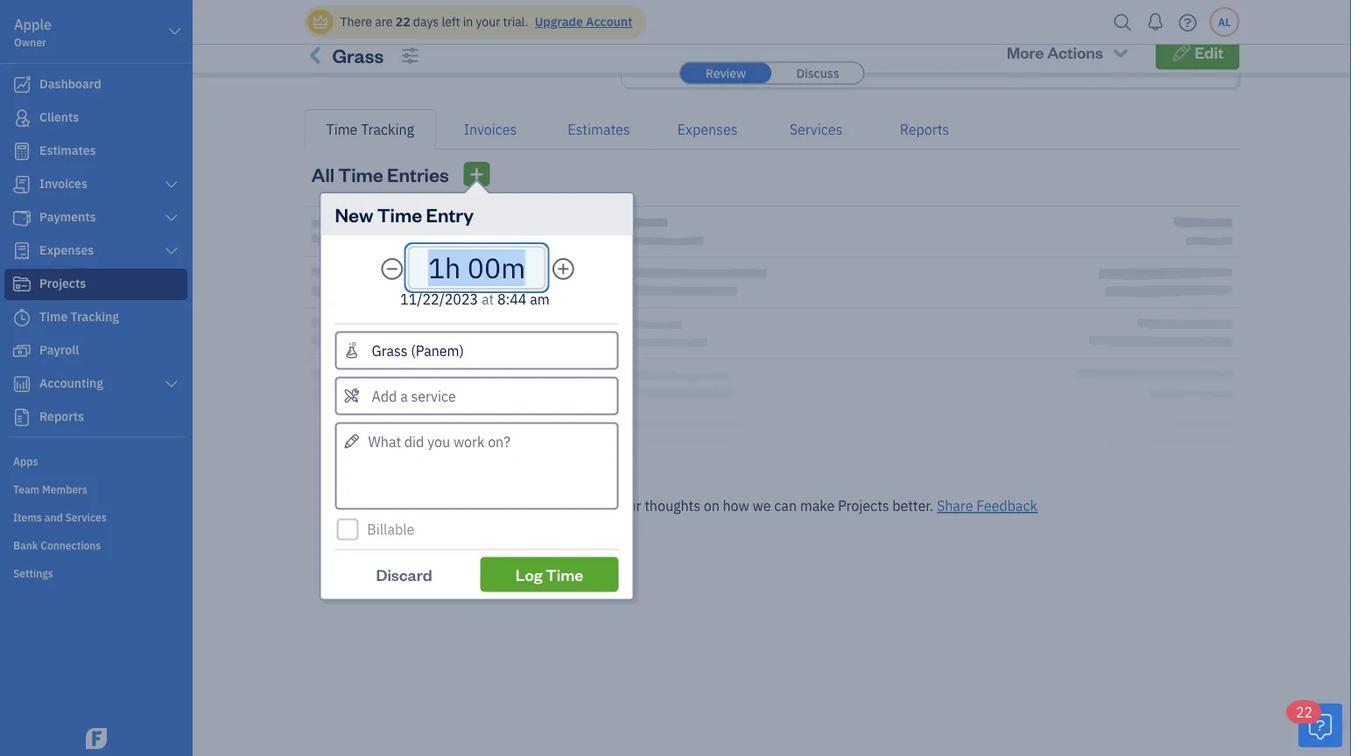 Task type: vqa. For each thing, say whether or not it's contained in the screenshot.
'Clients,'
no



Task type: locate. For each thing, give the bounding box(es) containing it.
days down calendar icon
[[1146, 36, 1175, 55]]

1 horizontal spatial unbilled
[[950, 55, 995, 71]]

time down entries
[[377, 202, 422, 227]]

days
[[413, 14, 439, 30], [1146, 36, 1175, 55]]

team members image
[[13, 482, 187, 496]]

like
[[540, 497, 563, 515]]

we'd
[[506, 497, 537, 515]]

0 horizontal spatial days
[[413, 14, 439, 30]]

unbilled
[[824, 55, 868, 71], [950, 55, 995, 71]]

better.
[[893, 497, 934, 515]]

edit
[[1195, 42, 1224, 62]]

time
[[871, 55, 896, 71]]

freshbooks image
[[82, 729, 110, 750]]

projects
[[838, 497, 889, 515]]

2 unbilled from the left
[[950, 55, 995, 71]]

22 button
[[1287, 701, 1342, 748]]

time inside log time "button"
[[546, 564, 583, 585]]

crown image
[[311, 13, 330, 31]]

budget
[[722, 55, 760, 71]]

until
[[1130, 55, 1155, 71]]

new
[[335, 202, 373, 227]]

1 horizontal spatial 22
[[1296, 704, 1313, 722]]

remaining
[[651, 55, 706, 71]]

expenses link
[[653, 109, 762, 150]]

to
[[566, 497, 579, 515]]

unbilled left time
[[824, 55, 868, 71]]

estimates
[[568, 120, 630, 139]]

0h 00m unbilled time
[[824, 36, 896, 71]]

in
[[463, 14, 473, 30], [709, 55, 719, 71]]

expenses
[[998, 55, 1050, 71]]

2 vertical spatial chevron large down image
[[163, 244, 180, 258]]

time tracking link
[[304, 109, 436, 150]]

00m right 0h
[[855, 36, 884, 55]]

chevron large down image
[[163, 211, 180, 225], [163, 377, 180, 391]]

time tracking
[[326, 120, 414, 139]]

entries
[[387, 162, 449, 187]]

expenses
[[677, 120, 738, 139]]

0 horizontal spatial 22
[[396, 14, 410, 30]]

entry
[[426, 202, 474, 227]]

report image
[[11, 409, 32, 426]]

in right left
[[463, 14, 473, 30]]

1 vertical spatial in
[[709, 55, 719, 71]]

your
[[476, 14, 500, 30], [613, 497, 641, 515]]

settings image
[[13, 566, 187, 580]]

time right log
[[546, 564, 583, 585]]

time
[[326, 120, 358, 139], [338, 162, 383, 187], [377, 202, 422, 227], [546, 564, 583, 585]]

reports link
[[870, 109, 979, 150]]

are
[[375, 14, 393, 30]]

bank connections image
[[13, 538, 187, 552]]

chevron large down image
[[167, 21, 183, 42], [163, 178, 180, 192], [163, 244, 180, 258]]

hear
[[582, 497, 610, 515]]

time inside the time tracking link
[[326, 120, 358, 139]]

invoice image
[[11, 176, 32, 194]]

0 vertical spatial your
[[476, 14, 500, 30]]

grass
[[332, 43, 384, 68]]

chevron large down image for payment image
[[163, 211, 180, 225]]

reports
[[900, 120, 949, 139]]

days left left
[[413, 14, 439, 30]]

22 inside dropdown button
[[1296, 704, 1313, 722]]

time left tracking
[[326, 120, 358, 139]]

1 vertical spatial 22
[[1296, 704, 1313, 722]]

calendar image
[[1146, 14, 1163, 35]]

search image
[[1109, 9, 1137, 35]]

1 vertical spatial chevron large down image
[[163, 377, 180, 391]]

your left trial.
[[476, 14, 500, 30]]

0 vertical spatial chevron large down image
[[163, 211, 180, 225]]

00m
[[700, 35, 733, 56], [855, 36, 884, 55]]

1 chevron large down image from the top
[[163, 211, 180, 225]]

1 horizontal spatial in
[[709, 55, 719, 71]]

00m inside "0h 00m unbilled time"
[[855, 36, 884, 55]]

unbilled left expenses in the right of the page
[[950, 55, 995, 71]]

thoughts
[[645, 497, 700, 515]]

your right hear
[[613, 497, 641, 515]]

log
[[516, 564, 543, 585]]

share
[[937, 497, 973, 515]]

due
[[1158, 55, 1179, 71]]

Add a client or project text field
[[337, 333, 617, 368]]

1 horizontal spatial 00m
[[855, 36, 884, 55]]

0 vertical spatial days
[[413, 14, 439, 30]]

invoices link
[[436, 109, 545, 150]]

in left budget
[[709, 55, 719, 71]]

items and services image
[[13, 510, 187, 524]]

days inside 8 days until due
[[1146, 36, 1175, 55]]

1 vertical spatial days
[[1146, 36, 1175, 55]]

time for all
[[338, 162, 383, 187]]

1 horizontal spatial days
[[1146, 36, 1175, 55]]

What did you work on? text field
[[335, 422, 619, 510]]

Add a service text field
[[337, 379, 617, 414]]

8
[[1134, 36, 1142, 55]]

1 unbilled from the left
[[824, 55, 868, 71]]

2 chevron large down image from the top
[[163, 377, 180, 391]]

Start Time text field
[[497, 290, 563, 308]]

chevron large down image for expense image
[[163, 244, 180, 258]]

0 horizontal spatial 00m
[[700, 35, 733, 56]]

0 vertical spatial in
[[463, 14, 473, 30]]

00m inside 7h 00m remaining in budget
[[700, 35, 733, 56]]

$0
[[991, 35, 1010, 56]]

1 horizontal spatial your
[[613, 497, 641, 515]]

estimate image
[[11, 143, 32, 160]]

0 horizontal spatial unbilled
[[824, 55, 868, 71]]

we
[[753, 497, 771, 515]]

$0 unbilled expenses
[[950, 35, 1050, 71]]

22
[[396, 14, 410, 30], [1296, 704, 1313, 722]]

7h 00m remaining in budget
[[651, 35, 760, 71]]

time right all
[[338, 162, 383, 187]]

chevron large down image for the invoice icon
[[163, 178, 180, 192]]

can
[[774, 497, 797, 515]]

log time
[[516, 564, 583, 585]]

00m right 7h
[[700, 35, 733, 56]]

1 vertical spatial chevron large down image
[[163, 178, 180, 192]]

client image
[[11, 109, 32, 127]]



Task type: describe. For each thing, give the bounding box(es) containing it.
pencil image
[[1172, 43, 1192, 61]]

chevron large down image for chart icon
[[163, 377, 180, 391]]

project image
[[11, 276, 32, 293]]

apps image
[[13, 454, 187, 468]]

00m for 7h 00m
[[700, 35, 733, 56]]

feedback
[[976, 497, 1038, 515]]

chart image
[[11, 376, 32, 393]]

account
[[586, 14, 632, 30]]

all time entries
[[311, 162, 449, 187]]

decrement timer image
[[380, 254, 404, 283]]

timer image
[[11, 309, 32, 327]]

Date in MM/DD/YYYY format text field
[[391, 290, 478, 308]]

how
[[723, 497, 749, 515]]

apple
[[14, 15, 52, 34]]

services link
[[762, 109, 870, 150]]

money image
[[11, 342, 32, 360]]

log time button
[[480, 557, 619, 592]]

in inside 7h 00m remaining in budget
[[709, 55, 719, 71]]

owner
[[14, 35, 46, 49]]

unbilled inside $0 unbilled expenses
[[950, 55, 995, 71]]

discard button
[[335, 557, 473, 592]]

at
[[482, 290, 494, 308]]

expense image
[[11, 243, 32, 260]]

new time entry
[[335, 202, 474, 227]]

trial.
[[503, 14, 528, 30]]

0h
[[836, 36, 852, 55]]

left
[[442, 14, 460, 30]]

0 horizontal spatial your
[[476, 14, 500, 30]]

Duration text field
[[411, 250, 542, 286]]

go to help image
[[1174, 9, 1202, 35]]

share feedback button
[[937, 496, 1038, 517]]

services
[[790, 120, 843, 139]]

0 horizontal spatial in
[[463, 14, 473, 30]]

all
[[311, 162, 335, 187]]

we'd like to hear your thoughts on how we can make projects better. share feedback
[[506, 497, 1038, 515]]

8 days until due
[[1130, 36, 1179, 71]]

0 vertical spatial chevron large down image
[[167, 21, 183, 42]]

make
[[800, 497, 835, 515]]

7h
[[678, 35, 697, 56]]

dashboard image
[[11, 76, 32, 94]]

estimates link
[[545, 109, 653, 150]]

1 vertical spatial your
[[613, 497, 641, 515]]

resource center badge image
[[1299, 704, 1342, 748]]

payment image
[[11, 209, 32, 227]]

upgrade account link
[[531, 14, 632, 30]]

time for log
[[546, 564, 583, 585]]

projects image
[[304, 41, 328, 69]]

00m for 0h 00m
[[855, 36, 884, 55]]

on
[[704, 497, 720, 515]]

0 vertical spatial 22
[[396, 14, 410, 30]]

main element
[[0, 0, 236, 757]]

there are 22 days left in your trial. upgrade account
[[340, 14, 632, 30]]

tracking
[[361, 120, 414, 139]]

increment timer image
[[551, 254, 575, 283]]

time for new
[[377, 202, 422, 227]]

unbilled inside "0h 00m unbilled time"
[[824, 55, 868, 71]]

discard
[[376, 564, 432, 585]]

invoices
[[464, 120, 517, 139]]

there
[[340, 14, 372, 30]]

upgrade
[[535, 14, 583, 30]]

apple owner
[[14, 15, 52, 49]]

edit link
[[1156, 34, 1239, 70]]



